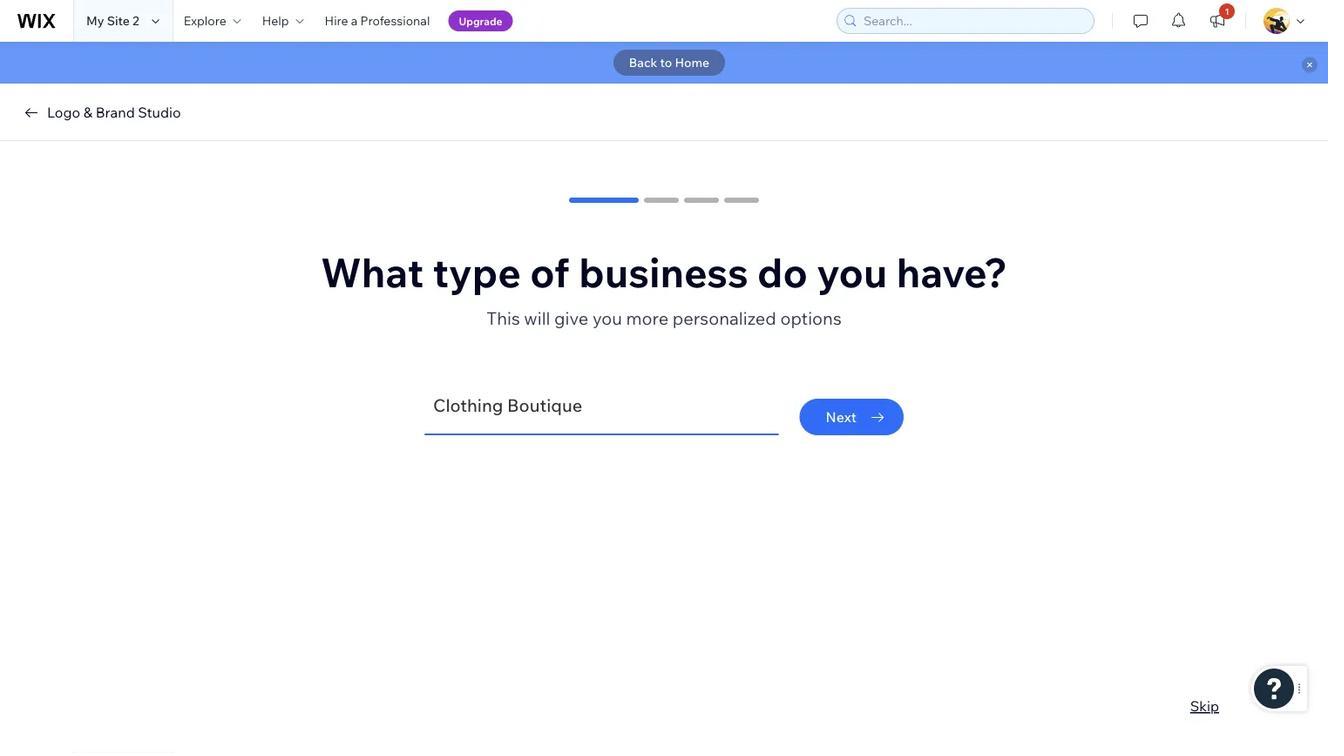 Task type: locate. For each thing, give the bounding box(es) containing it.
this
[[487, 307, 520, 329]]

upgrade
[[459, 14, 503, 27]]

help button
[[252, 0, 314, 42]]

1 horizontal spatial you
[[817, 247, 888, 298]]

Search... field
[[858, 9, 1089, 33]]

back to home alert
[[0, 42, 1328, 84]]

have?
[[897, 247, 1008, 298]]

logo
[[47, 104, 80, 121]]

hire a professional link
[[314, 0, 440, 42]]

1 button
[[1198, 0, 1237, 42]]

a
[[351, 13, 358, 28]]

give
[[554, 307, 589, 329]]

you up options
[[817, 247, 888, 298]]

e.g., Photographer, Bakery text field
[[433, 383, 742, 427]]

what
[[321, 247, 424, 298]]

you
[[817, 247, 888, 298], [593, 307, 622, 329]]

personalized
[[673, 307, 776, 329]]

you right give
[[593, 307, 622, 329]]

more
[[626, 307, 669, 329]]

help
[[262, 13, 289, 28]]

next
[[826, 409, 857, 426]]

brand
[[96, 104, 135, 121]]

logo & brand studio button
[[21, 102, 181, 123]]

1 vertical spatial you
[[593, 307, 622, 329]]

0 horizontal spatial you
[[593, 307, 622, 329]]

type
[[433, 247, 521, 298]]

upgrade button
[[448, 10, 513, 31]]

skip button
[[1190, 696, 1219, 717]]



Task type: describe. For each thing, give the bounding box(es) containing it.
&
[[83, 104, 92, 121]]

professional
[[360, 13, 430, 28]]

studio
[[138, 104, 181, 121]]

will
[[524, 307, 550, 329]]

what type of business do you have?
[[321, 247, 1008, 298]]

0 vertical spatial you
[[817, 247, 888, 298]]

my
[[86, 13, 104, 28]]

1
[[1225, 6, 1229, 17]]

home
[[675, 55, 710, 70]]

options
[[780, 307, 842, 329]]

hire
[[325, 13, 348, 28]]

my site 2
[[86, 13, 139, 28]]

business
[[579, 247, 748, 298]]

to
[[660, 55, 672, 70]]

2
[[133, 13, 139, 28]]

explore
[[184, 13, 226, 28]]

do
[[757, 247, 808, 298]]

of
[[530, 247, 570, 298]]

logo & brand studio
[[47, 104, 181, 121]]

this will give you more personalized options
[[487, 307, 842, 329]]

back
[[629, 55, 658, 70]]

back to home
[[629, 55, 710, 70]]

skip
[[1190, 698, 1219, 716]]

next button
[[800, 399, 904, 436]]

site
[[107, 13, 130, 28]]

back to home button
[[613, 50, 725, 76]]

hire a professional
[[325, 13, 430, 28]]



Task type: vqa. For each thing, say whether or not it's contained in the screenshot.
"Send a coupon"
no



